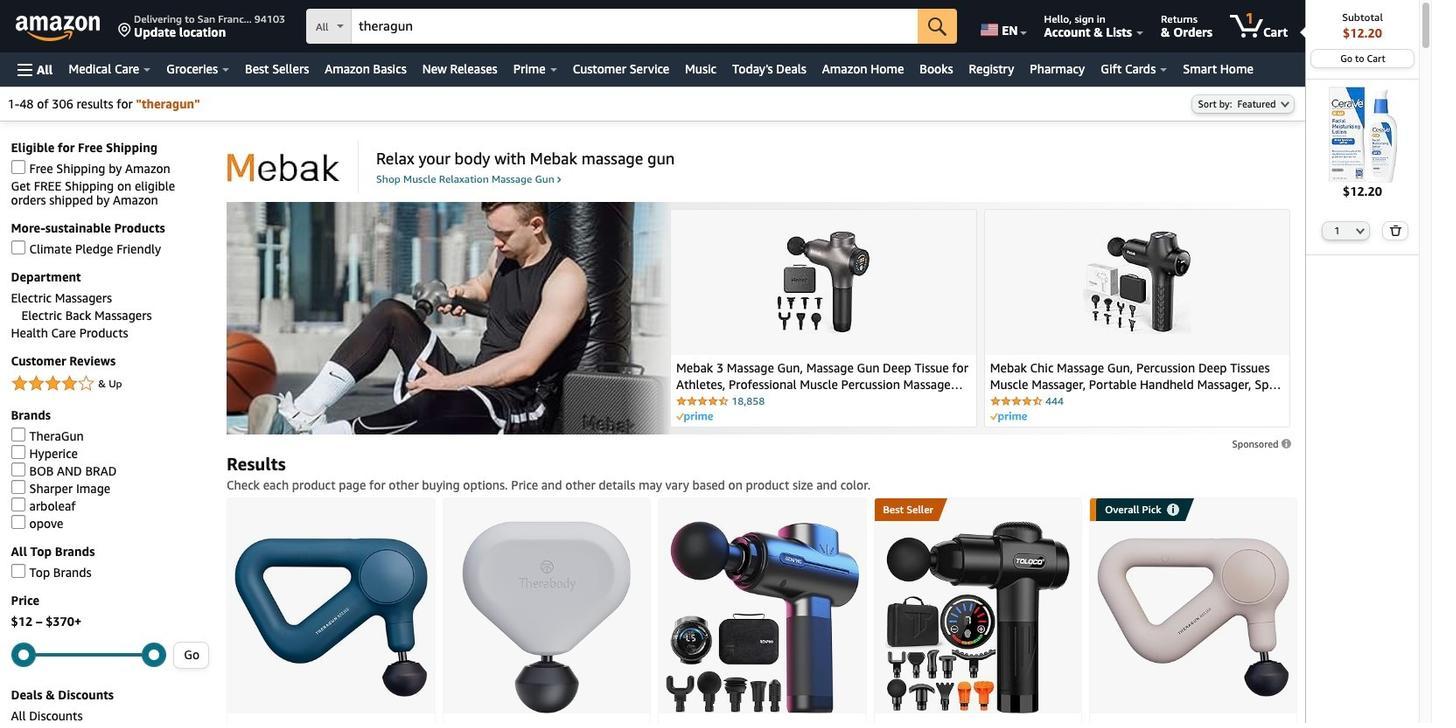 Task type: describe. For each thing, give the bounding box(es) containing it.
delete image
[[1390, 225, 1402, 236]]

0 vertical spatial dropdown image
[[1281, 101, 1289, 108]]

none search field inside 'navigation' navigation
[[306, 9, 957, 46]]

Submit price range submit
[[174, 643, 208, 668]]

theragun relief handheld percussion massage gun - easy-to-use, comfortable & light personal massager for every day pain re... image
[[1097, 538, 1290, 698]]

4 checkbox image from the top
[[11, 498, 25, 512]]

navigation navigation
[[0, 0, 1420, 724]]

3 checkbox image from the top
[[11, 463, 25, 477]]

1 checkbox image from the top
[[11, 241, 25, 255]]

2 checkbox image from the top
[[11, 446, 25, 460]]



Task type: locate. For each thing, give the bounding box(es) containing it.
2 checkbox image from the top
[[11, 428, 25, 442]]

1 checkbox image from the top
[[11, 161, 25, 175]]

sponsored ad - toloco massage gun, father day gifts, deep tissue back massage for athletes for pain relief, percussion mas... image
[[886, 521, 1070, 714]]

dropdown image left cerave am facial moisturizing lotion with spf 30 | oil-free face moisturizer with spf | formulated with hyaluronic acid, niacinamide &amp; ceramides | non-comedogenic | broad spectrum sunscreen | 3 ounce 'image'
[[1281, 101, 1289, 108]]

dropdown image left delete icon on the top right
[[1357, 227, 1365, 234]]

dropdown image
[[1281, 101, 1289, 108], [1357, 227, 1365, 234]]

dropdown image inside 'navigation' navigation
[[1357, 227, 1365, 234]]

None submit
[[918, 9, 957, 44], [1384, 222, 1408, 239], [918, 9, 957, 44], [1384, 222, 1408, 239]]

eligible for prime. image
[[990, 412, 1027, 423]]

checkbox image
[[11, 241, 25, 255], [11, 446, 25, 460], [11, 463, 25, 477], [11, 516, 25, 530], [11, 565, 25, 579]]

4 stars & up element
[[11, 374, 209, 395]]

checkbox image
[[11, 161, 25, 175], [11, 428, 25, 442], [11, 481, 25, 495], [11, 498, 25, 512]]

group
[[875, 499, 939, 521]]

5 checkbox image from the top
[[11, 565, 25, 579]]

None search field
[[306, 9, 957, 46]]

1 horizontal spatial dropdown image
[[1357, 227, 1365, 234]]

0 horizontal spatial dropdown image
[[1281, 101, 1289, 108]]

1 vertical spatial dropdown image
[[1357, 227, 1365, 234]]

4 checkbox image from the top
[[11, 516, 25, 530]]

amazon image
[[16, 16, 101, 42]]

sponsored ad - theragun relief handheld percussion massage gun - easy-to-use, comfortable & light personal massager for ev... image
[[235, 538, 427, 698]]

sponsored ad - theragun mini handheld percussion massage gun - portable deep tissue massager for muscle pain relief in nec... image
[[462, 521, 631, 714]]

sponsored ad - renpho massage gun deep tissue muscle percussion massage gun, gifts for men dad, fsa and hsa eligible power... image
[[666, 521, 859, 714]]

eligible for prime. image
[[676, 412, 713, 423]]

cerave am facial moisturizing lotion with spf 30 | oil-free face moisturizer with spf | formulated with hyaluronic acid, niacinamide &amp; ceramides | non-comedogenic | broad spectrum sunscreen | 3 ounce image
[[1315, 87, 1411, 183]]

None range field
[[11, 654, 166, 658], [11, 654, 166, 658], [11, 654, 166, 658], [11, 654, 166, 658]]

Search Amazon text field
[[352, 10, 918, 43]]

3 checkbox image from the top
[[11, 481, 25, 495]]



Task type: vqa. For each thing, say whether or not it's contained in the screenshot.
2nd checkbox icon from the bottom of the page
yes



